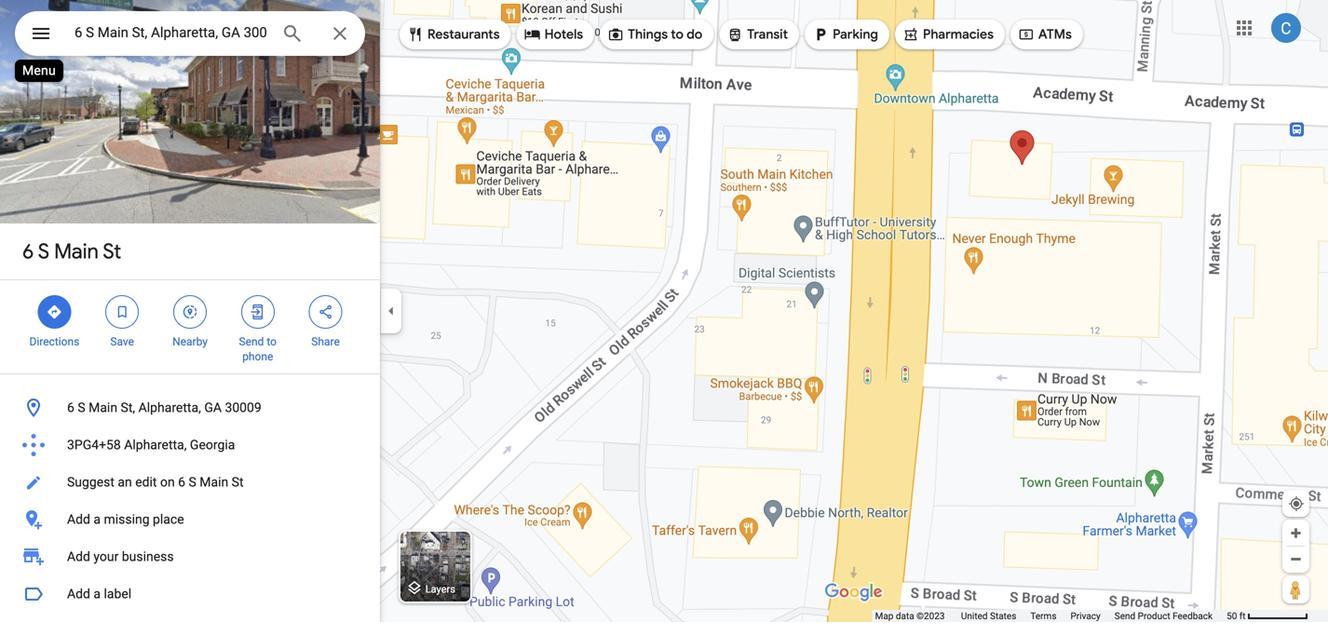 Task type: vqa. For each thing, say whether or not it's contained in the screenshot.


Task type: describe. For each thing, give the bounding box(es) containing it.
directions
[[29, 335, 80, 348]]

send for send product feedback
[[1115, 611, 1136, 622]]

zoom in image
[[1290, 526, 1304, 540]]

google account: cat marinescu  
(ecaterina.marinescu@adept.ai) image
[[1272, 13, 1302, 43]]

parking
[[833, 26, 879, 43]]

feedback
[[1173, 611, 1213, 622]]

 atms
[[1018, 24, 1072, 45]]

share
[[312, 335, 340, 348]]

s for 6 s main st
[[38, 239, 49, 265]]

suggest
[[67, 475, 115, 490]]

do
[[687, 26, 703, 43]]

6 S Main St, Alpharetta, GA 30009 field
[[15, 11, 365, 56]]

1 vertical spatial alpharetta,
[[124, 437, 187, 453]]

zoom out image
[[1290, 553, 1304, 567]]

add for add your business
[[67, 549, 90, 565]]

main inside button
[[200, 475, 228, 490]]

pharmacies
[[923, 26, 994, 43]]

 pharmacies
[[903, 24, 994, 45]]

united states button
[[962, 610, 1017, 622]]

add for add a label
[[67, 587, 90, 602]]

to inside send to phone
[[267, 335, 277, 348]]

layers
[[426, 584, 456, 595]]

50
[[1227, 611, 1238, 622]]

things
[[628, 26, 668, 43]]

 things to do
[[608, 24, 703, 45]]

united
[[962, 611, 988, 622]]

product
[[1138, 611, 1171, 622]]

save
[[110, 335, 134, 348]]

georgia
[[190, 437, 235, 453]]

business
[[122, 549, 174, 565]]


[[182, 302, 198, 322]]

data
[[896, 611, 915, 622]]


[[317, 302, 334, 322]]

label
[[104, 587, 132, 602]]

©2023
[[917, 611, 945, 622]]


[[524, 24, 541, 45]]

send to phone
[[239, 335, 277, 363]]

 restaurants
[[407, 24, 500, 45]]

 parking
[[813, 24, 879, 45]]

add a label
[[67, 587, 132, 602]]

0 horizontal spatial st
[[103, 239, 121, 265]]

hotels
[[545, 26, 583, 43]]

actions for 6 s main st region
[[0, 280, 380, 374]]

on
[[160, 475, 175, 490]]

atms
[[1039, 26, 1072, 43]]

add your business link
[[0, 539, 380, 576]]

states
[[991, 611, 1017, 622]]

6 for 6 s main st, alpharetta, ga 30009
[[67, 400, 74, 416]]

ga
[[204, 400, 222, 416]]

privacy
[[1071, 611, 1101, 622]]


[[727, 24, 744, 45]]

main for st
[[54, 239, 99, 265]]

 search field
[[15, 11, 365, 60]]


[[250, 302, 266, 322]]

ft
[[1240, 611, 1246, 622]]


[[903, 24, 920, 45]]

collapse side panel image
[[381, 301, 402, 321]]


[[407, 24, 424, 45]]

restaurants
[[428, 26, 500, 43]]

google maps element
[[0, 0, 1329, 622]]

add a label button
[[0, 576, 380, 613]]

send for send to phone
[[239, 335, 264, 348]]



Task type: locate. For each thing, give the bounding box(es) containing it.
a for missing
[[94, 512, 101, 527]]

2 vertical spatial add
[[67, 587, 90, 602]]

1 horizontal spatial st
[[232, 475, 244, 490]]

privacy button
[[1071, 610, 1101, 622]]

suggest an edit on 6 s main st
[[67, 475, 244, 490]]

an
[[118, 475, 132, 490]]

terms button
[[1031, 610, 1057, 622]]

send up phone
[[239, 335, 264, 348]]

edit
[[135, 475, 157, 490]]

place
[[153, 512, 184, 527]]

to
[[671, 26, 684, 43], [267, 335, 277, 348]]

2 a from the top
[[94, 587, 101, 602]]

alpharetta, up 3pg4+58 alpharetta, georgia on the bottom left of page
[[138, 400, 201, 416]]

None field
[[75, 21, 266, 44]]

0 horizontal spatial s
[[38, 239, 49, 265]]

none field inside 6 s main st, alpharetta, ga 30009 field
[[75, 21, 266, 44]]

0 vertical spatial send
[[239, 335, 264, 348]]

0 horizontal spatial 6
[[22, 239, 34, 265]]

0 vertical spatial a
[[94, 512, 101, 527]]

united states
[[962, 611, 1017, 622]]

s right on
[[189, 475, 196, 490]]

footer inside google maps element
[[876, 610, 1227, 622]]

1 vertical spatial add
[[67, 549, 90, 565]]

add inside add a missing place button
[[67, 512, 90, 527]]

1 add from the top
[[67, 512, 90, 527]]

3pg4+58
[[67, 437, 121, 453]]

main
[[54, 239, 99, 265], [89, 400, 117, 416], [200, 475, 228, 490]]

add left label at the bottom
[[67, 587, 90, 602]]

main down georgia
[[200, 475, 228, 490]]

to up phone
[[267, 335, 277, 348]]

send product feedback button
[[1115, 610, 1213, 622]]


[[30, 20, 52, 47]]

 button
[[15, 11, 67, 60]]


[[813, 24, 829, 45]]

0 vertical spatial s
[[38, 239, 49, 265]]

a for label
[[94, 587, 101, 602]]

2 add from the top
[[67, 549, 90, 565]]

1 vertical spatial a
[[94, 587, 101, 602]]

suggest an edit on 6 s main st button
[[0, 464, 380, 501]]

2 vertical spatial 6
[[178, 475, 185, 490]]

a left missing
[[94, 512, 101, 527]]

6
[[22, 239, 34, 265], [67, 400, 74, 416], [178, 475, 185, 490]]

s inside button
[[189, 475, 196, 490]]

1 horizontal spatial to
[[671, 26, 684, 43]]

s
[[38, 239, 49, 265], [78, 400, 85, 416], [189, 475, 196, 490]]

 hotels
[[524, 24, 583, 45]]

st down georgia
[[232, 475, 244, 490]]

6 s main st, alpharetta, ga 30009 button
[[0, 389, 380, 427]]

1 vertical spatial main
[[89, 400, 117, 416]]

alpharetta, up suggest an edit on 6 s main st
[[124, 437, 187, 453]]

main for st,
[[89, 400, 117, 416]]

2 vertical spatial main
[[200, 475, 228, 490]]

2 vertical spatial s
[[189, 475, 196, 490]]

main left st,
[[89, 400, 117, 416]]

0 vertical spatial alpharetta,
[[138, 400, 201, 416]]

your
[[94, 549, 119, 565]]

2 horizontal spatial 6
[[178, 475, 185, 490]]


[[1018, 24, 1035, 45]]

add your business
[[67, 549, 174, 565]]

s up 
[[38, 239, 49, 265]]

0 vertical spatial st
[[103, 239, 121, 265]]

1 a from the top
[[94, 512, 101, 527]]

a left label at the bottom
[[94, 587, 101, 602]]

30009
[[225, 400, 262, 416]]

show your location image
[[1289, 496, 1305, 512]]

add a missing place
[[67, 512, 184, 527]]

map
[[876, 611, 894, 622]]

nearby
[[172, 335, 208, 348]]

1 vertical spatial send
[[1115, 611, 1136, 622]]

6 s main st, alpharetta, ga 30009
[[67, 400, 262, 416]]

s for 6 s main st, alpharetta, ga 30009
[[78, 400, 85, 416]]

1 vertical spatial st
[[232, 475, 244, 490]]

3pg4+58 alpharetta, georgia button
[[0, 427, 380, 464]]

send
[[239, 335, 264, 348], [1115, 611, 1136, 622]]

1 vertical spatial s
[[78, 400, 85, 416]]

1 horizontal spatial s
[[78, 400, 85, 416]]

0 horizontal spatial to
[[267, 335, 277, 348]]

s inside button
[[78, 400, 85, 416]]

add down suggest
[[67, 512, 90, 527]]

show street view coverage image
[[1283, 576, 1310, 604]]

6 s main st
[[22, 239, 121, 265]]

send left product
[[1115, 611, 1136, 622]]

6 inside button
[[67, 400, 74, 416]]

to left do
[[671, 26, 684, 43]]

3 add from the top
[[67, 587, 90, 602]]

6 for 6 s main st
[[22, 239, 34, 265]]

missing
[[104, 512, 150, 527]]

add inside "add your business" link
[[67, 549, 90, 565]]


[[114, 302, 131, 322]]

main inside button
[[89, 400, 117, 416]]

send product feedback
[[1115, 611, 1213, 622]]

s up 3pg4+58
[[78, 400, 85, 416]]

1 horizontal spatial send
[[1115, 611, 1136, 622]]

 transit
[[727, 24, 788, 45]]

6 s main st main content
[[0, 0, 380, 622]]

1 vertical spatial to
[[267, 335, 277, 348]]

transit
[[748, 26, 788, 43]]

2 horizontal spatial s
[[189, 475, 196, 490]]

footer
[[876, 610, 1227, 622]]

a
[[94, 512, 101, 527], [94, 587, 101, 602]]

0 vertical spatial 6
[[22, 239, 34, 265]]

send inside button
[[1115, 611, 1136, 622]]

add for add a missing place
[[67, 512, 90, 527]]

alpharetta,
[[138, 400, 201, 416], [124, 437, 187, 453]]

st
[[103, 239, 121, 265], [232, 475, 244, 490]]

terms
[[1031, 611, 1057, 622]]

50 ft button
[[1227, 611, 1309, 622]]

add a missing place button
[[0, 501, 380, 539]]

map data ©2023
[[876, 611, 948, 622]]

add left your
[[67, 549, 90, 565]]

st up  on the left of page
[[103, 239, 121, 265]]

st,
[[121, 400, 135, 416]]

to inside  things to do
[[671, 26, 684, 43]]

1 vertical spatial 6
[[67, 400, 74, 416]]

0 vertical spatial to
[[671, 26, 684, 43]]

0 vertical spatial add
[[67, 512, 90, 527]]


[[608, 24, 624, 45]]

st inside button
[[232, 475, 244, 490]]

0 vertical spatial main
[[54, 239, 99, 265]]

send inside send to phone
[[239, 335, 264, 348]]

add inside add a label button
[[67, 587, 90, 602]]


[[46, 302, 63, 322]]

3pg4+58 alpharetta, georgia
[[67, 437, 235, 453]]

add
[[67, 512, 90, 527], [67, 549, 90, 565], [67, 587, 90, 602]]

phone
[[242, 350, 273, 363]]

50 ft
[[1227, 611, 1246, 622]]

0 horizontal spatial send
[[239, 335, 264, 348]]

main up 
[[54, 239, 99, 265]]

1 horizontal spatial 6
[[67, 400, 74, 416]]

footer containing map data ©2023
[[876, 610, 1227, 622]]

6 inside button
[[178, 475, 185, 490]]



